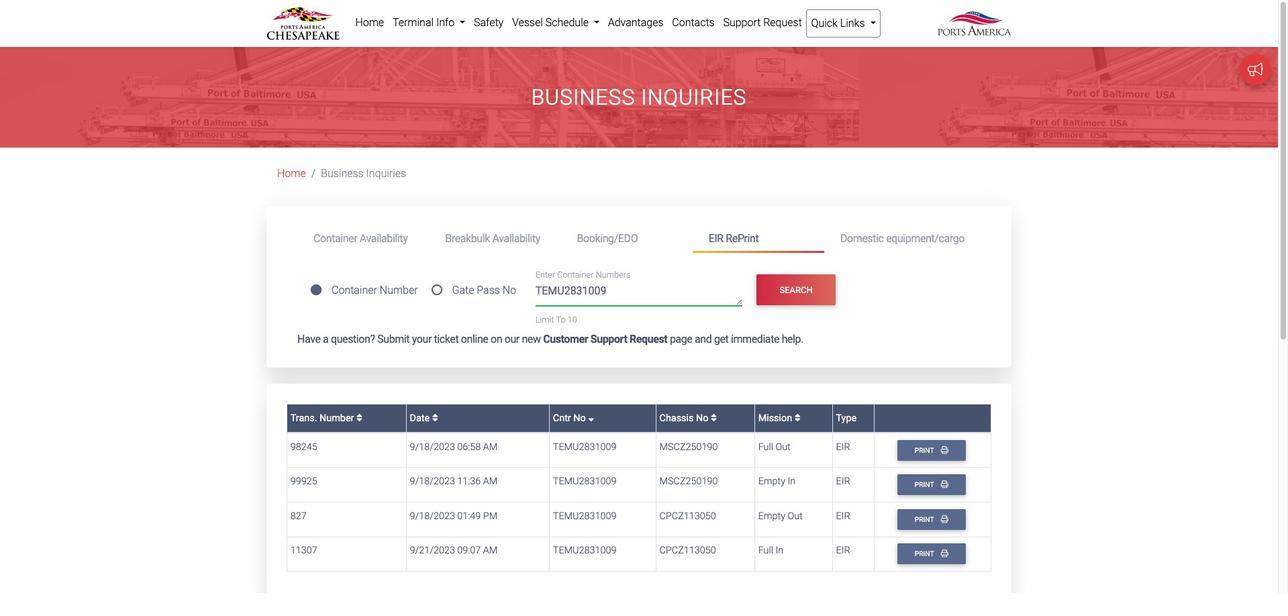 Task type: describe. For each thing, give the bounding box(es) containing it.
booking/edo link
[[561, 227, 693, 251]]

breakbulk availability
[[445, 232, 541, 245]]

search button
[[757, 275, 836, 306]]

eir reprint
[[709, 232, 759, 245]]

full out
[[759, 442, 791, 453]]

am for 9/21/2023 09:07 am
[[483, 545, 498, 557]]

no for cntr no
[[574, 413, 586, 424]]

info
[[436, 16, 455, 29]]

cntr no link
[[553, 413, 595, 424]]

0 horizontal spatial no
[[503, 284, 516, 297]]

print link for full in
[[898, 544, 966, 565]]

container number
[[332, 284, 418, 297]]

eir for empty in
[[836, 476, 851, 488]]

9/18/2023 01:49 pm
[[410, 511, 498, 522]]

on
[[491, 333, 502, 346]]

9/18/2023 06:58 am
[[410, 442, 498, 453]]

date link
[[410, 413, 438, 424]]

cpcz113050 for empty
[[660, 511, 716, 522]]

temu2831009 for 9/21/2023 09:07 am
[[553, 545, 617, 557]]

support request link
[[719, 9, 807, 36]]

out for empty out
[[788, 511, 803, 522]]

print for full in
[[915, 550, 936, 559]]

breakbulk
[[445, 232, 490, 245]]

quick
[[812, 17, 838, 30]]

print image for empty out
[[941, 516, 949, 523]]

print image for empty in
[[941, 481, 949, 488]]

links
[[841, 17, 865, 30]]

gate
[[452, 284, 474, 297]]

print for empty out
[[915, 516, 936, 524]]

0 horizontal spatial support
[[591, 333, 628, 346]]

terminal info link
[[389, 9, 470, 36]]

safety link
[[470, 9, 508, 36]]

advantages
[[608, 16, 664, 29]]

827
[[291, 511, 307, 522]]

print image for full in
[[941, 550, 949, 558]]

chassis no
[[660, 413, 711, 424]]

print link for empty in
[[898, 475, 966, 496]]

empty in
[[759, 476, 796, 488]]

immediate
[[731, 333, 780, 346]]

submit
[[378, 333, 410, 346]]

0 vertical spatial business
[[532, 85, 636, 110]]

gate pass no
[[452, 284, 516, 297]]

1 vertical spatial home link
[[277, 167, 306, 180]]

chassis no link
[[660, 413, 717, 424]]

breakbulk availability link
[[429, 227, 561, 251]]

9/18/2023 for 9/18/2023 06:58 am
[[410, 442, 455, 453]]

eir for empty out
[[836, 511, 851, 522]]

print for full out
[[915, 446, 936, 455]]

home for home link to the bottom
[[277, 167, 306, 180]]

11:36
[[458, 476, 481, 488]]

and
[[695, 333, 712, 346]]

get
[[714, 333, 729, 346]]

mission
[[759, 413, 795, 424]]

trans. number
[[291, 413, 357, 424]]

09:07
[[458, 545, 481, 557]]

quick links link
[[807, 9, 881, 38]]

empty for empty out
[[759, 511, 786, 522]]

sort image for date
[[432, 414, 438, 423]]

empty for empty in
[[759, 476, 786, 488]]

out for full out
[[776, 442, 791, 453]]

advantages link
[[604, 9, 668, 36]]

temu2831009 for 9/18/2023 01:49 pm
[[553, 511, 617, 522]]

11307
[[291, 545, 317, 557]]

container for container availability
[[314, 232, 357, 245]]

terminal info
[[393, 16, 457, 29]]

eir for full out
[[836, 442, 851, 453]]

98245
[[291, 442, 317, 453]]

9/18/2023 11:36 am
[[410, 476, 498, 488]]

quick links
[[812, 17, 868, 30]]

container availability
[[314, 232, 408, 245]]

06:58
[[458, 442, 481, 453]]

chassis
[[660, 413, 694, 424]]

limit
[[536, 315, 554, 325]]

booking/edo
[[577, 232, 638, 245]]

enter container numbers
[[536, 270, 631, 280]]

sort image for chassis no
[[711, 414, 717, 423]]

9/18/2023 for 9/18/2023 11:36 am
[[410, 476, 455, 488]]

have a question? submit your ticket online on our new customer support request page and get immediate help.
[[298, 333, 804, 346]]

print for empty in
[[915, 481, 936, 490]]

1 horizontal spatial business inquiries
[[532, 85, 747, 110]]

full for full in
[[759, 545, 774, 557]]

eir reprint link
[[693, 227, 825, 253]]



Task type: vqa. For each thing, say whether or not it's contained in the screenshot.
full in
yes



Task type: locate. For each thing, give the bounding box(es) containing it.
support right customer
[[591, 333, 628, 346]]

9/18/2023 down the date link
[[410, 442, 455, 453]]

no right chassis
[[696, 413, 709, 424]]

am for 9/18/2023 11:36 am
[[483, 476, 498, 488]]

0 vertical spatial empty
[[759, 476, 786, 488]]

am right 09:07
[[483, 545, 498, 557]]

2 mscz250190 from the top
[[660, 476, 718, 488]]

print image
[[941, 446, 949, 454], [941, 481, 949, 488], [941, 516, 949, 523], [941, 550, 949, 558]]

4 temu2831009 from the top
[[553, 545, 617, 557]]

cpcz113050 for full
[[660, 545, 716, 557]]

container availability link
[[298, 227, 429, 251]]

new
[[522, 333, 541, 346]]

0 vertical spatial inquiries
[[641, 85, 747, 110]]

1 full from the top
[[759, 442, 774, 453]]

limit to 10
[[536, 315, 578, 325]]

container up container number
[[314, 232, 357, 245]]

terminal
[[393, 16, 434, 29]]

print link for empty out
[[898, 509, 966, 531]]

2 vertical spatial container
[[332, 284, 377, 297]]

reprint
[[726, 232, 759, 245]]

1 vertical spatial number
[[320, 413, 354, 424]]

1 horizontal spatial support
[[724, 16, 761, 29]]

empty down full out
[[759, 476, 786, 488]]

0 horizontal spatial request
[[630, 333, 668, 346]]

2 availability from the left
[[493, 232, 541, 245]]

number for trans. number
[[320, 413, 354, 424]]

availability
[[360, 232, 408, 245], [493, 232, 541, 245]]

mscz250190 for empty
[[660, 476, 718, 488]]

3 print from the top
[[915, 516, 936, 524]]

domestic
[[841, 232, 884, 245]]

vessel
[[512, 16, 543, 29]]

am
[[483, 442, 498, 453], [483, 476, 498, 488], [483, 545, 498, 557]]

1 sort image from the left
[[432, 414, 438, 423]]

request left quick
[[764, 16, 802, 29]]

your
[[412, 333, 432, 346]]

temu2831009 for 9/18/2023 11:36 am
[[553, 476, 617, 488]]

0 vertical spatial home
[[356, 16, 384, 29]]

1 vertical spatial request
[[630, 333, 668, 346]]

container right enter on the left top of page
[[557, 270, 594, 280]]

0 horizontal spatial availability
[[360, 232, 408, 245]]

eir for full in
[[836, 545, 851, 557]]

2 horizontal spatial sort image
[[795, 414, 801, 423]]

pass
[[477, 284, 500, 297]]

availability for container availability
[[360, 232, 408, 245]]

2 horizontal spatial no
[[696, 413, 709, 424]]

1 print link from the top
[[898, 440, 966, 461]]

sort down image
[[589, 414, 595, 423]]

1 horizontal spatial availability
[[493, 232, 541, 245]]

1 vertical spatial 9/18/2023
[[410, 476, 455, 488]]

domestic equipment/cargo
[[841, 232, 965, 245]]

type
[[836, 413, 857, 424]]

0 vertical spatial mscz250190
[[660, 442, 718, 453]]

0 horizontal spatial business
[[321, 167, 364, 180]]

0 horizontal spatial sort image
[[432, 414, 438, 423]]

2 9/18/2023 from the top
[[410, 476, 455, 488]]

customer
[[543, 333, 588, 346]]

question?
[[331, 333, 375, 346]]

business inquiries
[[532, 85, 747, 110], [321, 167, 406, 180]]

out down mission link
[[776, 442, 791, 453]]

0 horizontal spatial home link
[[277, 167, 306, 180]]

home for topmost home link
[[356, 16, 384, 29]]

9/18/2023 for 9/18/2023 01:49 pm
[[410, 511, 455, 522]]

container for container number
[[332, 284, 377, 297]]

support right contacts
[[724, 16, 761, 29]]

0 vertical spatial request
[[764, 16, 802, 29]]

cntr
[[553, 413, 571, 424]]

contacts link
[[668, 9, 719, 36]]

1 vertical spatial full
[[759, 545, 774, 557]]

0 vertical spatial support
[[724, 16, 761, 29]]

sort image left type
[[795, 414, 801, 423]]

out down empty in on the bottom right of the page
[[788, 511, 803, 522]]

2 cpcz113050 from the top
[[660, 545, 716, 557]]

safety
[[474, 16, 504, 29]]

0 vertical spatial business inquiries
[[532, 85, 747, 110]]

number up submit
[[380, 284, 418, 297]]

empty out
[[759, 511, 803, 522]]

3 am from the top
[[483, 545, 498, 557]]

in for empty in
[[788, 476, 796, 488]]

container
[[314, 232, 357, 245], [557, 270, 594, 280], [332, 284, 377, 297]]

01:49
[[458, 511, 481, 522]]

help.
[[782, 333, 804, 346]]

1 vertical spatial business
[[321, 167, 364, 180]]

number left sort image
[[320, 413, 354, 424]]

our
[[505, 333, 520, 346]]

sort image
[[357, 414, 363, 423]]

vessel schedule link
[[508, 9, 604, 36]]

support
[[724, 16, 761, 29], [591, 333, 628, 346]]

1 horizontal spatial in
[[788, 476, 796, 488]]

1 vertical spatial mscz250190
[[660, 476, 718, 488]]

home link
[[351, 9, 389, 36], [277, 167, 306, 180]]

cntr no
[[553, 413, 589, 424]]

customer support request link
[[543, 333, 668, 346]]

1 vertical spatial am
[[483, 476, 498, 488]]

1 horizontal spatial sort image
[[711, 414, 717, 423]]

print image for full out
[[941, 446, 949, 454]]

contacts
[[672, 16, 715, 29]]

1 vertical spatial support
[[591, 333, 628, 346]]

availability up container number
[[360, 232, 408, 245]]

domestic equipment/cargo link
[[825, 227, 981, 251]]

am right 06:58
[[483, 442, 498, 453]]

3 temu2831009 from the top
[[553, 511, 617, 522]]

to
[[556, 315, 566, 325]]

empty
[[759, 476, 786, 488], [759, 511, 786, 522]]

ticket
[[434, 333, 459, 346]]

equipment/cargo
[[887, 232, 965, 245]]

1 horizontal spatial inquiries
[[641, 85, 747, 110]]

availability up enter on the left top of page
[[493, 232, 541, 245]]

9/18/2023
[[410, 442, 455, 453], [410, 476, 455, 488], [410, 511, 455, 522]]

1 vertical spatial empty
[[759, 511, 786, 522]]

out
[[776, 442, 791, 453], [788, 511, 803, 522]]

0 vertical spatial container
[[314, 232, 357, 245]]

sort image right chassis
[[711, 414, 717, 423]]

2 print image from the top
[[941, 481, 949, 488]]

sort image inside mission link
[[795, 414, 801, 423]]

full down "empty out" on the right bottom
[[759, 545, 774, 557]]

0 horizontal spatial inquiries
[[366, 167, 406, 180]]

print link for full out
[[898, 440, 966, 461]]

1 empty from the top
[[759, 476, 786, 488]]

sort image for mission
[[795, 414, 801, 423]]

3 print image from the top
[[941, 516, 949, 523]]

4 print link from the top
[[898, 544, 966, 565]]

cpcz113050
[[660, 511, 716, 522], [660, 545, 716, 557]]

trans.
[[291, 413, 317, 424]]

business
[[532, 85, 636, 110], [321, 167, 364, 180]]

sort image up 9/18/2023 06:58 am
[[432, 414, 438, 423]]

4 print from the top
[[915, 550, 936, 559]]

2 temu2831009 from the top
[[553, 476, 617, 488]]

9/18/2023 up 9/21/2023
[[410, 511, 455, 522]]

search
[[780, 285, 813, 295]]

sort image inside chassis no link
[[711, 414, 717, 423]]

page
[[670, 333, 693, 346]]

3 sort image from the left
[[795, 414, 801, 423]]

1 horizontal spatial business
[[532, 85, 636, 110]]

0 horizontal spatial in
[[776, 545, 784, 557]]

in for full in
[[776, 545, 784, 557]]

3 print link from the top
[[898, 509, 966, 531]]

0 vertical spatial full
[[759, 442, 774, 453]]

a
[[323, 333, 329, 346]]

sort image
[[432, 414, 438, 423], [711, 414, 717, 423], [795, 414, 801, 423]]

3 9/18/2023 from the top
[[410, 511, 455, 522]]

pm
[[483, 511, 498, 522]]

inquiries
[[641, 85, 747, 110], [366, 167, 406, 180]]

am right 11:36
[[483, 476, 498, 488]]

0 vertical spatial am
[[483, 442, 498, 453]]

full for full out
[[759, 442, 774, 453]]

0 vertical spatial number
[[380, 284, 418, 297]]

online
[[461, 333, 489, 346]]

no left sort down "icon"
[[574, 413, 586, 424]]

1 vertical spatial out
[[788, 511, 803, 522]]

2 empty from the top
[[759, 511, 786, 522]]

0 vertical spatial in
[[788, 476, 796, 488]]

0 vertical spatial cpcz113050
[[660, 511, 716, 522]]

1 availability from the left
[[360, 232, 408, 245]]

2 sort image from the left
[[711, 414, 717, 423]]

sort image inside the date link
[[432, 414, 438, 423]]

1 print image from the top
[[941, 446, 949, 454]]

have
[[298, 333, 321, 346]]

temu2831009 for 9/18/2023 06:58 am
[[553, 442, 617, 453]]

1 cpcz113050 from the top
[[660, 511, 716, 522]]

mission link
[[759, 413, 801, 424]]

99925
[[291, 476, 317, 488]]

full in
[[759, 545, 784, 557]]

request
[[764, 16, 802, 29], [630, 333, 668, 346]]

1 vertical spatial inquiries
[[366, 167, 406, 180]]

1 horizontal spatial number
[[380, 284, 418, 297]]

1 am from the top
[[483, 442, 498, 453]]

9/21/2023
[[410, 545, 455, 557]]

1 print from the top
[[915, 446, 936, 455]]

1 mscz250190 from the top
[[660, 442, 718, 453]]

1 vertical spatial home
[[277, 167, 306, 180]]

2 am from the top
[[483, 476, 498, 488]]

container up question?
[[332, 284, 377, 297]]

1 horizontal spatial home
[[356, 16, 384, 29]]

1 temu2831009 from the top
[[553, 442, 617, 453]]

2 vertical spatial am
[[483, 545, 498, 557]]

empty up full in
[[759, 511, 786, 522]]

trans. number link
[[291, 413, 363, 424]]

no for chassis no
[[696, 413, 709, 424]]

2 vertical spatial 9/18/2023
[[410, 511, 455, 522]]

in down "empty out" on the right bottom
[[776, 545, 784, 557]]

1 horizontal spatial request
[[764, 16, 802, 29]]

10
[[568, 315, 578, 325]]

number
[[380, 284, 418, 297], [320, 413, 354, 424]]

0 vertical spatial 9/18/2023
[[410, 442, 455, 453]]

1 vertical spatial business inquiries
[[321, 167, 406, 180]]

support request
[[724, 16, 802, 29]]

1 vertical spatial container
[[557, 270, 594, 280]]

request left page
[[630, 333, 668, 346]]

9/18/2023 left 11:36
[[410, 476, 455, 488]]

date
[[410, 413, 432, 424]]

numbers
[[596, 270, 631, 280]]

0 horizontal spatial business inquiries
[[321, 167, 406, 180]]

in up "empty out" on the right bottom
[[788, 476, 796, 488]]

1 9/18/2023 from the top
[[410, 442, 455, 453]]

0 vertical spatial out
[[776, 442, 791, 453]]

enter
[[536, 270, 555, 280]]

0 vertical spatial home link
[[351, 9, 389, 36]]

2 full from the top
[[759, 545, 774, 557]]

Enter Container Numbers text field
[[536, 283, 743, 306]]

mscz250190 for full
[[660, 442, 718, 453]]

4 print image from the top
[[941, 550, 949, 558]]

0 horizontal spatial number
[[320, 413, 354, 424]]

0 horizontal spatial home
[[277, 167, 306, 180]]

no right pass
[[503, 284, 516, 297]]

1 vertical spatial in
[[776, 545, 784, 557]]

1 horizontal spatial no
[[574, 413, 586, 424]]

number for container number
[[380, 284, 418, 297]]

availability for breakbulk availability
[[493, 232, 541, 245]]

9/21/2023 09:07 am
[[410, 545, 498, 557]]

full down mission
[[759, 442, 774, 453]]

schedule
[[546, 16, 589, 29]]

vessel schedule
[[512, 16, 592, 29]]

1 vertical spatial cpcz113050
[[660, 545, 716, 557]]

2 print from the top
[[915, 481, 936, 490]]

1 horizontal spatial home link
[[351, 9, 389, 36]]

mscz250190
[[660, 442, 718, 453], [660, 476, 718, 488]]

full
[[759, 442, 774, 453], [759, 545, 774, 557]]

am for 9/18/2023 06:58 am
[[483, 442, 498, 453]]

no
[[503, 284, 516, 297], [574, 413, 586, 424], [696, 413, 709, 424]]

2 print link from the top
[[898, 475, 966, 496]]



